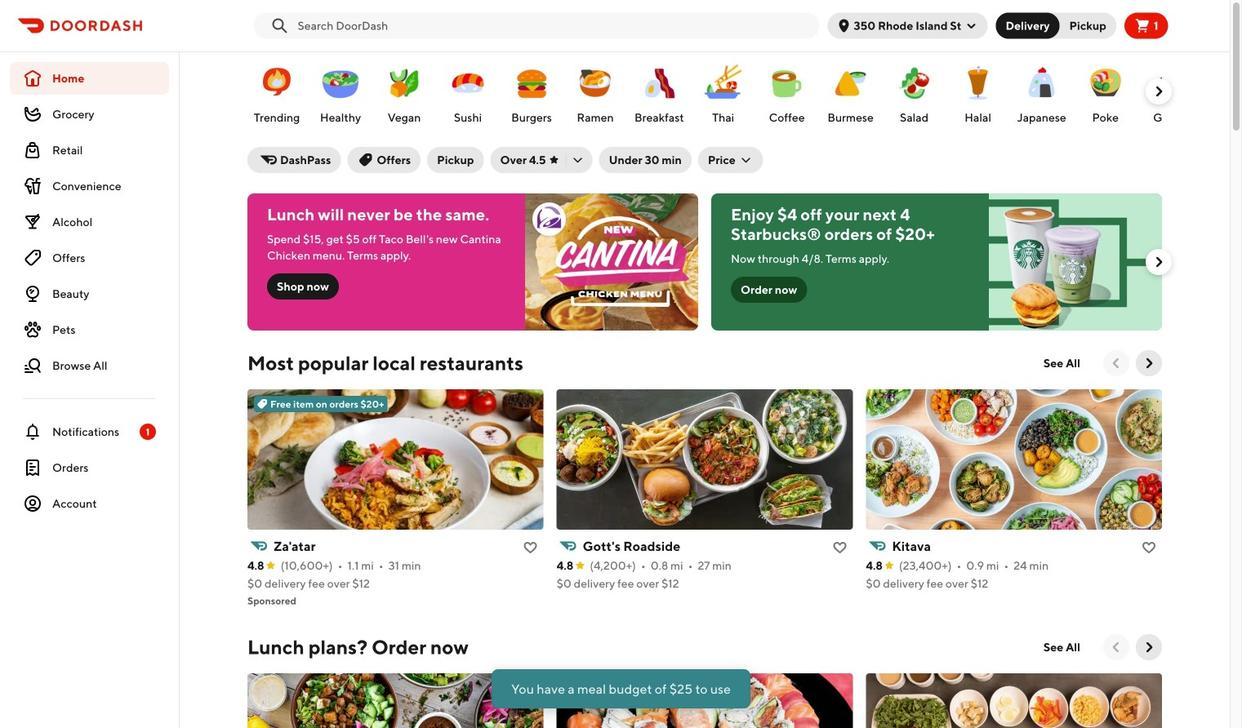 Task type: vqa. For each thing, say whether or not it's contained in the screenshot.
the 2:40 inside the Open Accepting DoorDash orders until 2:40 AM
no



Task type: locate. For each thing, give the bounding box(es) containing it.
previous button of carousel image
[[1109, 355, 1125, 372], [1109, 640, 1125, 656]]

0 vertical spatial previous button of carousel image
[[1109, 355, 1125, 372]]

1 previous button of carousel image from the top
[[1109, 355, 1125, 372]]

1 vertical spatial previous button of carousel image
[[1109, 640, 1125, 656]]

1 vertical spatial next button of carousel image
[[1151, 254, 1167, 270]]

next button of carousel image
[[1151, 83, 1167, 100], [1151, 254, 1167, 270], [1141, 640, 1158, 656]]

None button
[[996, 13, 1060, 39], [1050, 13, 1117, 39], [996, 13, 1060, 39], [1050, 13, 1117, 39]]

2 vertical spatial next button of carousel image
[[1141, 640, 1158, 656]]



Task type: describe. For each thing, give the bounding box(es) containing it.
0 vertical spatial next button of carousel image
[[1151, 83, 1167, 100]]

Store search: begin typing to search for stores available on DoorDash text field
[[298, 18, 810, 34]]

2 previous button of carousel image from the top
[[1109, 640, 1125, 656]]

toggle order method (delivery or pickup) option group
[[996, 13, 1117, 39]]

next button of carousel image
[[1141, 355, 1158, 372]]



